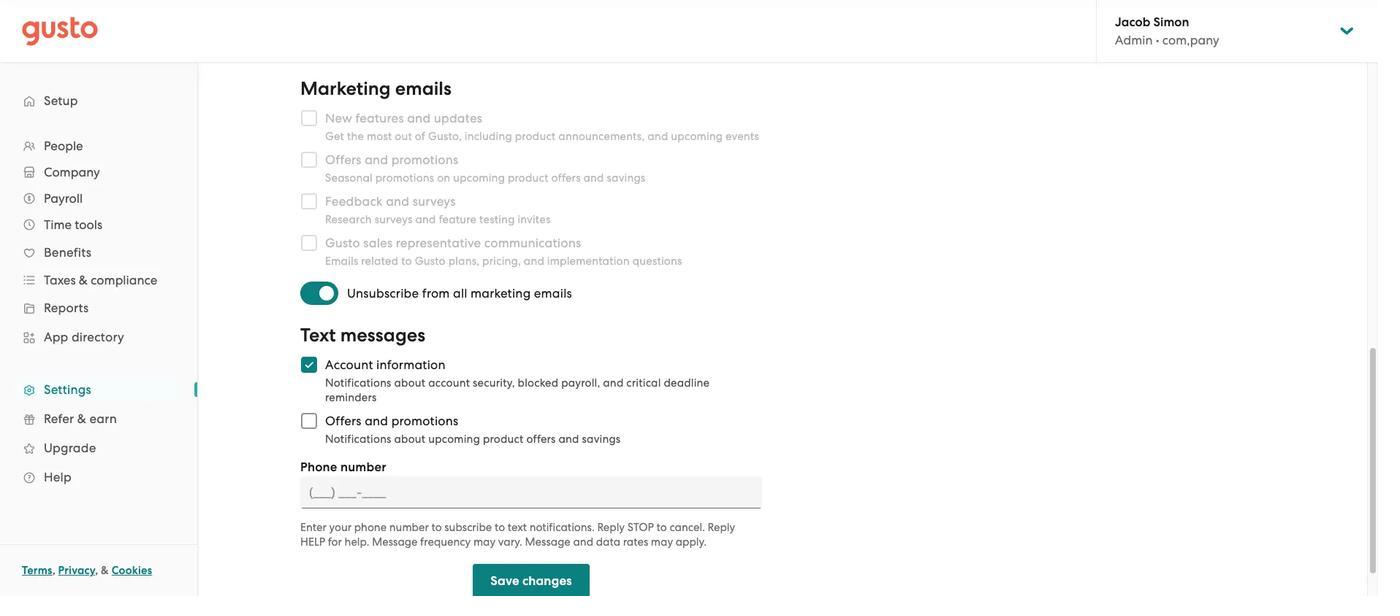 Task type: describe. For each thing, give the bounding box(es) containing it.
1 reply from the left
[[597, 522, 625, 535]]

& for compliance
[[79, 273, 88, 288]]

directory
[[72, 330, 124, 345]]

most
[[367, 130, 392, 143]]

gusto
[[415, 255, 446, 268]]

save
[[490, 574, 519, 590]]

0 vertical spatial offers
[[551, 172, 581, 185]]

0 vertical spatial upcoming
[[671, 130, 723, 143]]

marketing
[[300, 77, 391, 100]]

your
[[329, 522, 351, 535]]

terms link
[[22, 565, 52, 578]]

cancel.
[[670, 522, 705, 535]]

refer & earn link
[[15, 406, 183, 433]]

payroll button
[[15, 186, 183, 212]]

refer
[[44, 412, 74, 427]]

feature
[[439, 213, 477, 227]]

the
[[347, 130, 364, 143]]

com,pany
[[1162, 33, 1219, 47]]

jacob
[[1115, 15, 1150, 30]]

for
[[328, 536, 342, 549]]

about for and
[[394, 433, 425, 446]]

events
[[726, 130, 759, 143]]

setup link
[[15, 88, 183, 114]]

notifications for offers
[[325, 433, 391, 446]]

taxes & compliance
[[44, 273, 157, 288]]

all
[[453, 286, 467, 301]]

jacob simon admin • com,pany
[[1115, 15, 1219, 47]]

get the most out of gusto, including product announcements, and upcoming events
[[325, 130, 759, 143]]

reminders
[[325, 392, 377, 405]]

1 may from the left
[[473, 536, 495, 549]]

seasonal
[[325, 172, 373, 185]]

privacy
[[58, 565, 95, 578]]

privacy link
[[58, 565, 95, 578]]

admin
[[1115, 33, 1153, 47]]

terms
[[22, 565, 52, 578]]

help link
[[15, 465, 183, 491]]

to left 'gusto'
[[401, 255, 412, 268]]

and right announcements,
[[648, 130, 668, 143]]

gusto navigation element
[[0, 63, 197, 516]]

time
[[44, 218, 72, 232]]

compliance
[[91, 273, 157, 288]]

notifications for account
[[325, 377, 391, 390]]

number inside enter your phone number to subscribe to text notifications. reply stop to cancel. reply help for help. message frequency may vary. message and data rates may apply.
[[389, 522, 429, 535]]

gusto,
[[428, 130, 462, 143]]

company
[[44, 165, 100, 180]]

benefits link
[[15, 240, 183, 266]]

data
[[596, 536, 620, 549]]

offers
[[325, 414, 361, 429]]

0 horizontal spatial number
[[340, 460, 386, 476]]

messages
[[340, 324, 425, 347]]

refer & earn
[[44, 412, 117, 427]]

help
[[300, 536, 325, 549]]

payroll
[[44, 191, 83, 206]]

critical
[[626, 377, 661, 390]]

2 vertical spatial product
[[483, 433, 524, 446]]

people button
[[15, 133, 183, 159]]

testing
[[479, 213, 515, 227]]

1 message from the left
[[372, 536, 418, 549]]

emails
[[325, 255, 358, 268]]

and down announcements,
[[583, 172, 604, 185]]

benefits
[[44, 245, 91, 260]]

plans,
[[448, 255, 480, 268]]

taxes
[[44, 273, 76, 288]]

surveys
[[375, 213, 412, 227]]

2 reply from the left
[[708, 522, 735, 535]]

upgrade
[[44, 441, 96, 456]]

to up frequency at the left bottom of page
[[431, 522, 442, 535]]

1 vertical spatial savings
[[582, 433, 621, 446]]

notifications about account security, blocked payroll, and critical deadline reminders
[[325, 377, 710, 405]]

simon
[[1153, 15, 1189, 30]]

security,
[[473, 377, 515, 390]]

time tools button
[[15, 212, 183, 238]]

phone
[[354, 522, 387, 535]]

•
[[1156, 33, 1159, 47]]

changes
[[522, 574, 572, 590]]

time tools
[[44, 218, 102, 232]]

notifications about upcoming product offers and savings
[[325, 433, 621, 446]]

help.
[[345, 536, 369, 549]]

from
[[422, 286, 450, 301]]

home image
[[22, 16, 98, 46]]

announcements,
[[558, 130, 645, 143]]

out
[[395, 130, 412, 143]]

terms , privacy , & cookies
[[22, 565, 152, 578]]

upgrade link
[[15, 435, 183, 462]]



Task type: locate. For each thing, give the bounding box(es) containing it.
get
[[325, 130, 344, 143]]

reply
[[597, 522, 625, 535], [708, 522, 735, 535]]

and inside enter your phone number to subscribe to text notifications. reply stop to cancel. reply help for help. message frequency may vary. message and data rates may apply.
[[573, 536, 593, 549]]

, left the cookies "button"
[[95, 565, 98, 578]]

emails related to gusto plans, pricing, and implementation questions
[[325, 255, 682, 268]]

upcoming down account
[[428, 433, 480, 446]]

Account information checkbox
[[293, 349, 325, 381]]

about down information
[[394, 377, 425, 390]]

taxes & compliance button
[[15, 267, 183, 294]]

promotions down account
[[391, 414, 458, 429]]

upcoming left events
[[671, 130, 723, 143]]

1 notifications from the top
[[325, 377, 391, 390]]

marketing
[[471, 286, 531, 301]]

earn
[[89, 412, 117, 427]]

1 vertical spatial promotions
[[391, 414, 458, 429]]

text
[[508, 522, 527, 535]]

, left "privacy"
[[52, 565, 55, 578]]

1 , from the left
[[52, 565, 55, 578]]

& inside dropdown button
[[79, 273, 88, 288]]

notifications up reminders
[[325, 377, 391, 390]]

phone number
[[300, 460, 386, 476]]

cookies button
[[112, 563, 152, 580]]

message down 'phone' in the bottom left of the page
[[372, 536, 418, 549]]

1 vertical spatial &
[[77, 412, 86, 427]]

help
[[44, 471, 72, 485]]

pricing,
[[482, 255, 521, 268]]

reports link
[[15, 295, 183, 321]]

2 , from the left
[[95, 565, 98, 578]]

about for information
[[394, 377, 425, 390]]

1 vertical spatial upcoming
[[453, 172, 505, 185]]

invites
[[518, 213, 550, 227]]

app directory
[[44, 330, 124, 345]]

settings
[[44, 383, 91, 397]]

2 vertical spatial &
[[101, 565, 109, 578]]

seasonal promotions on upcoming product offers and savings
[[325, 172, 645, 185]]

payroll,
[[561, 377, 600, 390]]

emails up of
[[395, 77, 451, 100]]

implementation
[[547, 255, 630, 268]]

to
[[401, 255, 412, 268], [431, 522, 442, 535], [495, 522, 505, 535], [657, 522, 667, 535]]

& left the cookies "button"
[[101, 565, 109, 578]]

account
[[325, 358, 373, 373]]

0 horizontal spatial ,
[[52, 565, 55, 578]]

1 vertical spatial notifications
[[325, 433, 391, 446]]

upcoming right on
[[453, 172, 505, 185]]

to left the text
[[495, 522, 505, 535]]

may
[[473, 536, 495, 549], [651, 536, 673, 549]]

1 horizontal spatial emails
[[534, 286, 572, 301]]

0 horizontal spatial message
[[372, 536, 418, 549]]

and down payroll,
[[559, 433, 579, 446]]

on
[[437, 172, 450, 185]]

company button
[[15, 159, 183, 186]]

Offers and promotions checkbox
[[293, 406, 325, 438]]

blocked
[[518, 377, 558, 390]]

cookies
[[112, 565, 152, 578]]

enter
[[300, 522, 326, 535]]

number right 'phone' in the bottom left of the page
[[389, 522, 429, 535]]

reply right cancel.
[[708, 522, 735, 535]]

setup
[[44, 94, 78, 108]]

0 vertical spatial about
[[394, 377, 425, 390]]

0 vertical spatial savings
[[607, 172, 645, 185]]

product right the including in the left top of the page
[[515, 130, 556, 143]]

0 vertical spatial &
[[79, 273, 88, 288]]

save changes
[[490, 574, 572, 590]]

2 message from the left
[[525, 536, 570, 549]]

2 may from the left
[[651, 536, 673, 549]]

questions
[[632, 255, 682, 268]]

save changes button
[[473, 565, 589, 597]]

marketing emails
[[300, 77, 451, 100]]

subscribe
[[444, 522, 492, 535]]

phone
[[300, 460, 337, 476]]

1 vertical spatial about
[[394, 433, 425, 446]]

and inside the notifications about account security, blocked payroll, and critical deadline reminders
[[603, 377, 624, 390]]

savings down announcements,
[[607, 172, 645, 185]]

notifications down offers
[[325, 433, 391, 446]]

including
[[465, 130, 512, 143]]

rates
[[623, 536, 648, 549]]

0 vertical spatial emails
[[395, 77, 451, 100]]

1 horizontal spatial number
[[389, 522, 429, 535]]

may down stop
[[651, 536, 673, 549]]

list containing people
[[0, 133, 197, 492]]

apply.
[[676, 536, 707, 549]]

tools
[[75, 218, 102, 232]]

1 vertical spatial number
[[389, 522, 429, 535]]

list
[[0, 133, 197, 492]]

and left "feature"
[[415, 213, 436, 227]]

1 vertical spatial offers
[[526, 433, 556, 446]]

1 horizontal spatial reply
[[708, 522, 735, 535]]

2 vertical spatial upcoming
[[428, 433, 480, 446]]

and left critical
[[603, 377, 624, 390]]

number
[[340, 460, 386, 476], [389, 522, 429, 535]]

settings link
[[15, 377, 183, 403]]

2 notifications from the top
[[325, 433, 391, 446]]

2 about from the top
[[394, 433, 425, 446]]

0 horizontal spatial may
[[473, 536, 495, 549]]

unsubscribe
[[347, 286, 419, 301]]

about down offers and promotions
[[394, 433, 425, 446]]

1 horizontal spatial ,
[[95, 565, 98, 578]]

vary.
[[498, 536, 522, 549]]

and right offers
[[365, 414, 388, 429]]

& left the earn
[[77, 412, 86, 427]]

related
[[361, 255, 398, 268]]

about
[[394, 377, 425, 390], [394, 433, 425, 446]]

enter your phone number to subscribe to text notifications. reply stop to cancel. reply help for help. message frequency may vary. message and data rates may apply.
[[300, 522, 735, 549]]

offers down get the most out of gusto, including product announcements, and upcoming events on the top
[[551, 172, 581, 185]]

to right stop
[[657, 522, 667, 535]]

emails
[[395, 77, 451, 100], [534, 286, 572, 301]]

0 vertical spatial notifications
[[325, 377, 391, 390]]

account information
[[325, 358, 446, 373]]

notifications
[[325, 377, 391, 390], [325, 433, 391, 446]]

offers
[[551, 172, 581, 185], [526, 433, 556, 446]]

app
[[44, 330, 68, 345]]

research
[[325, 213, 372, 227]]

message down the notifications.
[[525, 536, 570, 549]]

app directory link
[[15, 324, 183, 351]]

savings down payroll,
[[582, 433, 621, 446]]

,
[[52, 565, 55, 578], [95, 565, 98, 578]]

0 horizontal spatial reply
[[597, 522, 625, 535]]

reply up the data
[[597, 522, 625, 535]]

notifications inside the notifications about account security, blocked payroll, and critical deadline reminders
[[325, 377, 391, 390]]

text messages
[[300, 324, 425, 347]]

1 horizontal spatial message
[[525, 536, 570, 549]]

0 horizontal spatial emails
[[395, 77, 451, 100]]

product up invites
[[508, 172, 548, 185]]

about inside the notifications about account security, blocked payroll, and critical deadline reminders
[[394, 377, 425, 390]]

& for earn
[[77, 412, 86, 427]]

1 vertical spatial emails
[[534, 286, 572, 301]]

of
[[415, 130, 425, 143]]

notifications.
[[529, 522, 595, 535]]

frequency
[[420, 536, 471, 549]]

stop
[[627, 522, 654, 535]]

offers up phone number text box
[[526, 433, 556, 446]]

Phone number text field
[[300, 477, 762, 509]]

and
[[648, 130, 668, 143], [583, 172, 604, 185], [415, 213, 436, 227], [524, 255, 544, 268], [603, 377, 624, 390], [365, 414, 388, 429], [559, 433, 579, 446], [573, 536, 593, 549]]

research surveys and feature testing invites
[[325, 213, 550, 227]]

may down subscribe on the bottom left of the page
[[473, 536, 495, 549]]

product down the notifications about account security, blocked payroll, and critical deadline reminders
[[483, 433, 524, 446]]

and left the data
[[573, 536, 593, 549]]

number right phone
[[340, 460, 386, 476]]

promotions
[[375, 172, 434, 185], [391, 414, 458, 429]]

offers and promotions
[[325, 414, 458, 429]]

account
[[428, 377, 470, 390]]

1 vertical spatial product
[[508, 172, 548, 185]]

unsubscribe from all marketing emails
[[347, 286, 572, 301]]

& right taxes
[[79, 273, 88, 288]]

1 about from the top
[[394, 377, 425, 390]]

people
[[44, 139, 83, 153]]

reports
[[44, 301, 89, 316]]

emails down implementation on the left top of the page
[[534, 286, 572, 301]]

0 vertical spatial number
[[340, 460, 386, 476]]

message
[[372, 536, 418, 549], [525, 536, 570, 549]]

and right "pricing,"
[[524, 255, 544, 268]]

Unsubscribe from all marketing emails checkbox
[[300, 278, 347, 310]]

1 horizontal spatial may
[[651, 536, 673, 549]]

0 vertical spatial product
[[515, 130, 556, 143]]

0 vertical spatial promotions
[[375, 172, 434, 185]]

promotions left on
[[375, 172, 434, 185]]



Task type: vqa. For each thing, say whether or not it's contained in the screenshot.
APP DIRECTORY
yes



